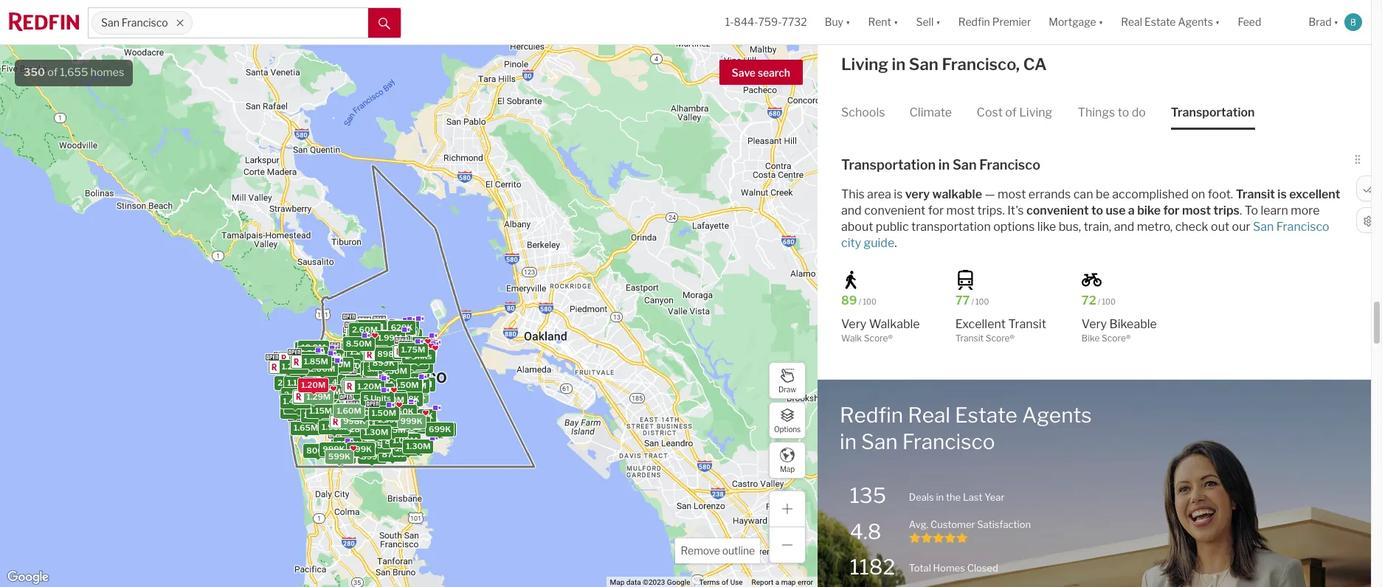Task type: locate. For each thing, give the bounding box(es) containing it.
100
[[863, 298, 876, 306], [975, 298, 989, 306], [1102, 298, 1116, 306]]

None search field
[[192, 8, 368, 38]]

0 vertical spatial 995k
[[378, 337, 400, 347]]

sell ▾
[[916, 16, 941, 28]]

1.70m
[[383, 322, 407, 333], [323, 361, 347, 372], [342, 371, 366, 381], [355, 380, 380, 390], [340, 391, 364, 402], [348, 435, 372, 445]]

1 horizontal spatial transportation
[[1171, 106, 1255, 120]]

1 vertical spatial 1.69m
[[289, 401, 314, 411]]

1 vertical spatial 750k
[[392, 406, 414, 417]]

and down this
[[841, 204, 862, 218]]

2.40m
[[324, 360, 350, 370], [284, 389, 310, 399], [367, 399, 392, 409]]

100 for 89
[[863, 298, 876, 306]]

▾ right rent
[[894, 16, 898, 28]]

3 100 from the left
[[1102, 298, 1116, 306]]

1.48m up '785k'
[[391, 322, 416, 332]]

0 horizontal spatial of
[[47, 66, 58, 79]]

1 vertical spatial and
[[1114, 220, 1134, 234]]

2 ® from the left
[[1010, 333, 1015, 344]]

living right cost at right top
[[1019, 106, 1052, 120]]

1 horizontal spatial most
[[998, 187, 1026, 201]]

0 vertical spatial living
[[841, 55, 888, 74]]

a inside this area is very walkable — most errands can be accomplished on foot. transit is excellent and convenient for most trips. it's convenient to use a bike for most trips .
[[1128, 204, 1135, 218]]

1.39m
[[406, 361, 430, 371]]

of for use
[[722, 579, 728, 587]]

terms of use link
[[699, 579, 743, 587]]

of right 350 at the top
[[47, 66, 58, 79]]

1 for from the left
[[928, 204, 944, 218]]

0 horizontal spatial is
[[894, 187, 903, 201]]

score
[[864, 333, 888, 344], [986, 333, 1010, 344], [1102, 333, 1126, 344]]

to inside this area is very walkable — most errands can be accomplished on foot. transit is excellent and convenient for most trips. it's convenient to use a bike for most trips .
[[1091, 204, 1103, 218]]

map
[[780, 464, 795, 473], [610, 579, 624, 587]]

most down walkable
[[946, 204, 975, 218]]

880k
[[408, 412, 431, 422]]

100 inside 77 / 100
[[975, 298, 989, 306]]

/ inside 72 / 100
[[1098, 298, 1100, 306]]

2 very from the left
[[1082, 318, 1107, 332]]

1 vertical spatial 3.20m
[[357, 417, 383, 427]]

1.95m
[[369, 336, 394, 346], [361, 383, 386, 394]]

/ right 72
[[1098, 298, 1100, 306]]

cost of living element
[[977, 93, 1052, 130]]

0 horizontal spatial 599k
[[328, 451, 351, 462]]

of
[[47, 66, 58, 79], [1005, 106, 1017, 120], [722, 579, 728, 587]]

agents inside redfin real estate agents in san francisco
[[1022, 403, 1092, 428]]

0 vertical spatial real
[[1121, 16, 1142, 28]]

1 horizontal spatial 2.30m
[[383, 336, 409, 346]]

bikeable
[[1109, 318, 1157, 332]]

1 horizontal spatial agents
[[1178, 16, 1213, 28]]

0 horizontal spatial a
[[775, 579, 779, 587]]

0 horizontal spatial living
[[841, 55, 888, 74]]

of inside cost of living element
[[1005, 106, 1017, 120]]

1 horizontal spatial 100
[[975, 298, 989, 306]]

▾
[[846, 16, 850, 28], [894, 16, 898, 28], [936, 16, 941, 28], [1098, 16, 1103, 28], [1215, 16, 1220, 28], [1334, 16, 1338, 28]]

brad ▾
[[1309, 16, 1338, 28]]

francisco
[[122, 17, 168, 29], [979, 157, 1040, 173], [1276, 220, 1329, 234], [902, 430, 995, 455]]

2.80m down '1.07m'
[[348, 378, 373, 389]]

0 horizontal spatial 3.20m
[[326, 396, 352, 407]]

1 vertical spatial 4.25m
[[340, 383, 366, 393]]

buy ▾ button
[[816, 0, 859, 44]]

1.69m down 1.09m at the left
[[289, 401, 314, 411]]

2.98m
[[349, 376, 375, 386]]

remove san francisco image
[[175, 18, 184, 27]]

0 vertical spatial 3.60m
[[358, 322, 384, 332]]

2.40m left 1.09m at the left
[[284, 389, 310, 399]]

. left to
[[1240, 204, 1242, 218]]

® inside very walkable walk score ®
[[888, 333, 893, 344]]

map down options
[[780, 464, 795, 473]]

very up walk
[[841, 318, 866, 332]]

to inside 'element'
[[1118, 106, 1129, 120]]

excellent
[[955, 318, 1006, 332]]

2 horizontal spatial score
[[1102, 333, 1126, 344]]

759k
[[333, 361, 355, 371]]

2.48m
[[349, 341, 374, 351]]

1 horizontal spatial 629k
[[391, 322, 413, 332]]

convenient down "errands"
[[1026, 204, 1089, 218]]

2.80m
[[348, 378, 373, 389], [401, 380, 426, 390]]

1.15m up 4
[[372, 327, 395, 337]]

4.25m down 2.70m
[[345, 340, 370, 350]]

® for transit
[[1010, 333, 1015, 344]]

0 horizontal spatial for
[[928, 204, 944, 218]]

2 vertical spatial 1.05m
[[385, 382, 410, 393]]

2.38m
[[394, 330, 419, 340]]

of right cost at right top
[[1005, 106, 1017, 120]]

629k
[[391, 322, 413, 332], [352, 401, 374, 412]]

10.00m
[[346, 335, 377, 345], [297, 342, 328, 353]]

1.48m down 890k
[[395, 443, 420, 453]]

1 vertical spatial 699k
[[429, 424, 451, 434]]

0 vertical spatial 1.05m
[[362, 328, 387, 338]]

1 vertical spatial to
[[1091, 204, 1103, 218]]

estate inside real estate agents ▾ link
[[1144, 16, 1176, 28]]

score down walkable
[[864, 333, 888, 344]]

san down learn
[[1253, 220, 1274, 234]]

599k down 4.60m
[[356, 402, 378, 412]]

2.60m down 2.55m
[[289, 363, 314, 373]]

/ for 77
[[971, 298, 974, 306]]

1 ® from the left
[[888, 333, 893, 344]]

to up train,
[[1091, 204, 1103, 218]]

map data ©2023 google
[[610, 579, 690, 587]]

1 horizontal spatial redfin
[[958, 16, 990, 28]]

francisco inside redfin real estate agents in san francisco
[[902, 430, 995, 455]]

865k
[[379, 339, 402, 349]]

/ inside 89 / 100
[[859, 298, 861, 306]]

670k
[[366, 348, 388, 359]]

redfin inside button
[[958, 16, 990, 28]]

1 convenient from the left
[[864, 204, 926, 218]]

0 vertical spatial 1.48m
[[391, 322, 416, 332]]

3 / from the left
[[1098, 298, 1100, 306]]

estate
[[1144, 16, 1176, 28], [955, 403, 1017, 428]]

100 right 77
[[975, 298, 989, 306]]

1 horizontal spatial to
[[1118, 106, 1129, 120]]

rating 4.9 out of 5 element
[[909, 532, 1025, 545]]

2.74m
[[363, 396, 388, 406]]

1 very from the left
[[841, 318, 866, 332]]

transit up to
[[1236, 187, 1275, 201]]

transit down excellent
[[955, 333, 984, 344]]

this area is very walkable — most errands can be accomplished on foot. transit is excellent and convenient for most trips. it's convenient to use a bike for most trips .
[[841, 187, 1340, 218]]

2.50m up 2.90m
[[364, 324, 390, 334]]

2.40m up 778k
[[324, 360, 350, 370]]

5
[[363, 393, 369, 403]]

1 score from the left
[[864, 333, 888, 344]]

san up walkable
[[952, 157, 977, 173]]

1 / from the left
[[859, 298, 861, 306]]

1 vertical spatial .
[[894, 236, 897, 250]]

▾ right mortgage
[[1098, 16, 1103, 28]]

francisco up — in the top of the page
[[979, 157, 1040, 173]]

cost
[[977, 106, 1003, 120]]

1.85m down '25.0m'
[[304, 356, 328, 367]]

7732
[[782, 16, 807, 28]]

1.43m down 2.70m
[[349, 340, 373, 350]]

0 vertical spatial transit
[[1236, 187, 1275, 201]]

1.40m
[[374, 338, 398, 349], [347, 347, 372, 357], [296, 354, 321, 365], [400, 358, 424, 368], [383, 396, 408, 406], [283, 396, 308, 406], [365, 427, 390, 438]]

1 vertical spatial 1.95m
[[361, 383, 386, 394]]

1 horizontal spatial 599k
[[356, 402, 378, 412]]

1.28m up 1.00m
[[392, 421, 416, 432]]

mortgage ▾ button
[[1049, 0, 1103, 44]]

0 horizontal spatial to
[[1091, 204, 1103, 218]]

0 horizontal spatial agents
[[1022, 403, 1092, 428]]

and inside this area is very walkable — most errands can be accomplished on foot. transit is excellent and convenient for most trips. it's convenient to use a bike for most trips .
[[841, 204, 862, 218]]

4.25m up 1.38m
[[340, 383, 366, 393]]

100 right 89
[[863, 298, 876, 306]]

transportation for transportation
[[1171, 106, 1255, 120]]

1.79m
[[304, 410, 328, 420]]

0 horizontal spatial 3.60m
[[325, 401, 351, 411]]

draw
[[778, 385, 796, 394]]

795k
[[381, 340, 403, 350], [363, 360, 385, 371]]

2 ▾ from the left
[[894, 16, 898, 28]]

1.75m
[[401, 344, 425, 354], [361, 346, 385, 356], [292, 353, 315, 363], [327, 398, 351, 409], [378, 423, 402, 434], [381, 424, 405, 435]]

4 ▾ from the left
[[1098, 16, 1103, 28]]

very inside very bikeable bike score ®
[[1082, 318, 1107, 332]]

living down rent
[[841, 55, 888, 74]]

1.26m
[[404, 347, 428, 357]]

0 horizontal spatial score
[[864, 333, 888, 344]]

in up walkable
[[938, 157, 950, 173]]

map left data
[[610, 579, 624, 587]]

0 horizontal spatial 10.00m
[[297, 342, 328, 353]]

1.05m
[[362, 328, 387, 338], [403, 343, 428, 353], [385, 382, 410, 393]]

mortgage ▾ button
[[1040, 0, 1112, 44]]

for right bike
[[1163, 204, 1180, 218]]

▾ for sell ▾
[[936, 16, 941, 28]]

1.43m down "759k"
[[326, 377, 350, 387]]

.
[[1240, 204, 1242, 218], [894, 236, 897, 250]]

1.45m
[[369, 369, 393, 379], [391, 389, 416, 400], [331, 404, 355, 415], [359, 406, 384, 416]]

1 horizontal spatial for
[[1163, 204, 1180, 218]]

/
[[859, 298, 861, 306], [971, 298, 974, 306], [1098, 298, 1100, 306]]

1 vertical spatial living
[[1019, 106, 1052, 120]]

score inside excellent transit transit score ®
[[986, 333, 1010, 344]]

2.20m
[[400, 341, 425, 352], [367, 346, 393, 356], [363, 366, 389, 376], [366, 403, 392, 414], [380, 408, 406, 419]]

1 vertical spatial 599k
[[328, 451, 351, 462]]

2.50m up 949k
[[382, 366, 407, 376]]

learn
[[1261, 204, 1288, 218]]

5 ▾ from the left
[[1215, 16, 1220, 28]]

in for deals
[[936, 491, 944, 503]]

convenient up public
[[864, 204, 926, 218]]

. inside san francisco city guide .
[[894, 236, 897, 250]]

998k
[[407, 353, 429, 363], [335, 375, 358, 385], [350, 378, 373, 388], [404, 382, 426, 392], [387, 405, 409, 415], [343, 416, 365, 426], [368, 432, 390, 442]]

5.00m
[[353, 330, 379, 340], [349, 334, 375, 344]]

a left map
[[775, 579, 779, 587]]

is up learn
[[1277, 187, 1287, 201]]

0 vertical spatial of
[[47, 66, 58, 79]]

3.20m down 778k
[[326, 396, 352, 407]]

898k
[[377, 349, 400, 359], [397, 394, 420, 404], [390, 423, 413, 433]]

1 horizontal spatial 3.60m
[[358, 322, 384, 332]]

▾ right the sell
[[936, 16, 941, 28]]

1.50m
[[378, 323, 403, 333], [380, 327, 405, 337], [295, 362, 320, 372], [343, 366, 367, 377], [369, 388, 394, 398], [356, 389, 381, 399], [372, 408, 396, 418], [317, 412, 342, 422]]

100 inside 89 / 100
[[863, 298, 876, 306]]

report
[[752, 579, 773, 587]]

score inside very walkable walk score ®
[[864, 333, 888, 344]]

to left do
[[1118, 106, 1129, 120]]

719k
[[318, 359, 339, 369]]

1 horizontal spatial a
[[1128, 204, 1135, 218]]

3 score from the left
[[1102, 333, 1126, 344]]

0 vertical spatial 1.85m
[[304, 356, 328, 367]]

score inside very bikeable bike score ®
[[1102, 333, 1126, 344]]

▾ left feed
[[1215, 16, 1220, 28]]

1 100 from the left
[[863, 298, 876, 306]]

1.28m up the '3.10m' on the left of the page
[[371, 374, 395, 385]]

real inside redfin real estate agents in san francisco
[[908, 403, 950, 428]]

san up homes
[[101, 17, 119, 29]]

walkable
[[932, 187, 982, 201]]

agents inside dropdown button
[[1178, 16, 1213, 28]]

0 horizontal spatial /
[[859, 298, 861, 306]]

1 vertical spatial 1.28m
[[392, 421, 416, 432]]

/ inside 77 / 100
[[971, 298, 974, 306]]

1 vertical spatial 749k
[[346, 366, 368, 376]]

sell ▾ button
[[907, 0, 949, 44]]

redfin premier button
[[949, 0, 1040, 44]]

1 horizontal spatial convenient
[[1026, 204, 1089, 218]]

map region
[[0, 0, 846, 587]]

redfin inside redfin real estate agents in san francisco
[[840, 403, 903, 428]]

1 vertical spatial 898k
[[397, 394, 420, 404]]

score right bike
[[1102, 333, 1126, 344]]

for up transportation
[[928, 204, 944, 218]]

francisco down the more
[[1276, 220, 1329, 234]]

san francisco
[[101, 17, 168, 29]]

100 right 72
[[1102, 298, 1116, 306]]

deals
[[909, 491, 934, 503]]

629k up '785k'
[[391, 322, 413, 332]]

2.90m
[[361, 335, 387, 346]]

2 / from the left
[[971, 298, 974, 306]]

0 vertical spatial agents
[[1178, 16, 1213, 28]]

transit right excellent
[[1008, 318, 1046, 332]]

very up bike
[[1082, 318, 1107, 332]]

879k down 670k
[[364, 363, 386, 374]]

in for living
[[892, 55, 906, 74]]

and down use
[[1114, 220, 1134, 234]]

1.28m
[[371, 374, 395, 385], [392, 421, 416, 432]]

score for walkable
[[864, 333, 888, 344]]

metro,
[[1137, 220, 1173, 234]]

score down excellent
[[986, 333, 1010, 344]]

more
[[1291, 204, 1320, 218]]

3.20m up 1.63m
[[357, 417, 383, 427]]

2 horizontal spatial transit
[[1236, 187, 1275, 201]]

1 ▾ from the left
[[846, 16, 850, 28]]

of for living
[[1005, 106, 1017, 120]]

599k down 1.73m
[[328, 451, 351, 462]]

635k
[[405, 418, 427, 428]]

879k
[[364, 363, 386, 374], [382, 449, 404, 459]]

premier
[[992, 16, 1031, 28]]

0 vertical spatial 1.43m
[[349, 340, 373, 350]]

750k
[[380, 323, 402, 333], [392, 406, 414, 417]]

in down rent ▾ dropdown button
[[892, 55, 906, 74]]

map inside button
[[780, 464, 795, 473]]

978k
[[411, 345, 433, 355]]

very inside very walkable walk score ®
[[841, 318, 866, 332]]

1 horizontal spatial of
[[722, 579, 728, 587]]

879k down 848k
[[382, 449, 404, 459]]

3.75m
[[367, 363, 392, 374]]

0 vertical spatial redfin
[[958, 16, 990, 28]]

1.58m
[[406, 351, 430, 361], [362, 361, 386, 371], [369, 379, 393, 389]]

1 horizontal spatial ®
[[1010, 333, 1015, 344]]

1 vertical spatial transit
[[1008, 318, 1046, 332]]

1 horizontal spatial 3.80m
[[360, 330, 386, 341]]

0 horizontal spatial very
[[841, 318, 866, 332]]

▾ right the brad
[[1334, 16, 1338, 28]]

0 horizontal spatial redfin
[[840, 403, 903, 428]]

0 horizontal spatial 629k
[[352, 401, 374, 412]]

2 for from the left
[[1163, 204, 1180, 218]]

▾ right buy
[[846, 16, 850, 28]]

1 horizontal spatial 1.99m
[[378, 332, 402, 343]]

1.85m down 1.29m
[[310, 407, 335, 418]]

in left the the
[[936, 491, 944, 503]]

most up 'it's'
[[998, 187, 1026, 201]]

francisco up the the
[[902, 430, 995, 455]]

0 vertical spatial 750k
[[380, 323, 402, 333]]

1 vertical spatial of
[[1005, 106, 1017, 120]]

2.40m down the '3.10m' on the left of the page
[[367, 399, 392, 409]]

most down on
[[1182, 204, 1211, 218]]

redfin premier
[[958, 16, 1031, 28]]

estate inside redfin real estate agents in san francisco
[[955, 403, 1017, 428]]

2 score from the left
[[986, 333, 1010, 344]]

968k
[[378, 330, 400, 341]]

san up 135
[[861, 430, 898, 455]]

very for very walkable
[[841, 318, 866, 332]]

2 vertical spatial of
[[722, 579, 728, 587]]

0 horizontal spatial 3.80m
[[330, 398, 356, 408]]

3 ▾ from the left
[[936, 16, 941, 28]]

1 horizontal spatial and
[[1114, 220, 1134, 234]]

very for very bikeable
[[1082, 318, 1107, 332]]

0 vertical spatial 629k
[[391, 322, 413, 332]]

3
[[371, 334, 376, 344], [403, 341, 408, 351], [359, 375, 364, 385], [368, 400, 374, 410]]

3.60m up 2.90m
[[358, 322, 384, 332]]

925k
[[387, 407, 409, 418]]

1.80m down 670k
[[365, 359, 389, 370]]

77
[[955, 294, 970, 308]]

1.80m up "759k"
[[309, 350, 333, 360]]

3 units
[[371, 334, 398, 344], [403, 341, 430, 351], [359, 375, 387, 385], [368, 400, 396, 410]]

® inside excellent transit transit score ®
[[1010, 333, 1015, 344]]

899k
[[372, 357, 395, 368], [302, 361, 325, 372], [371, 367, 393, 378], [397, 374, 419, 384], [368, 377, 390, 387], [370, 397, 392, 407], [411, 411, 433, 421], [430, 424, 453, 434], [342, 441, 364, 451], [361, 452, 383, 462]]

3 ® from the left
[[1126, 333, 1131, 344]]

0 horizontal spatial convenient
[[864, 204, 926, 218]]

1.15m down 2.39m
[[388, 357, 411, 367]]

is right area
[[894, 187, 903, 201]]

3.60m down the 2.53m
[[325, 401, 351, 411]]

9.50m
[[393, 379, 419, 390]]

6 ▾ from the left
[[1334, 16, 1338, 28]]

2 100 from the left
[[975, 298, 989, 306]]

trips.
[[977, 204, 1005, 218]]

francisco left remove san francisco image
[[122, 17, 168, 29]]

2 horizontal spatial of
[[1005, 106, 1017, 120]]

2.30m
[[383, 336, 409, 346], [330, 377, 356, 387]]

® inside very bikeable bike score ®
[[1126, 333, 1131, 344]]

100 inside 72 / 100
[[1102, 298, 1116, 306]]

/ right 77
[[971, 298, 974, 306]]

2.80m down 1.62m
[[401, 380, 426, 390]]

1.69m down 2.55m
[[286, 358, 311, 369]]

629k down 4.60m
[[352, 401, 374, 412]]

2.50m
[[364, 324, 390, 334], [382, 366, 407, 376]]

/ right 89
[[859, 298, 861, 306]]

0 vertical spatial transportation
[[1171, 106, 1255, 120]]

in up 135
[[840, 430, 857, 455]]

2 horizontal spatial ®
[[1126, 333, 1131, 344]]

0 horizontal spatial map
[[610, 579, 624, 587]]

1 vertical spatial map
[[610, 579, 624, 587]]

0 vertical spatial 795k
[[381, 340, 403, 350]]

of for 1,655
[[47, 66, 58, 79]]

1 horizontal spatial very
[[1082, 318, 1107, 332]]

ca
[[1023, 55, 1047, 74]]

1 vertical spatial 2.30m
[[330, 377, 356, 387]]



Task type: describe. For each thing, give the bounding box(es) containing it.
things
[[1078, 106, 1115, 120]]

user photo image
[[1344, 13, 1362, 31]]

589k
[[380, 347, 402, 358]]

1 horizontal spatial 2.80m
[[401, 380, 426, 390]]

▾ for mortgage ▾
[[1098, 16, 1103, 28]]

2.60m up "759k"
[[333, 350, 358, 360]]

825k
[[328, 451, 350, 461]]

915k
[[373, 345, 394, 356]]

0 vertical spatial 749k
[[398, 347, 419, 357]]

transportation for transportation in san francisco
[[841, 157, 936, 173]]

800k
[[306, 445, 329, 455]]

1 vertical spatial 1.48m
[[395, 443, 420, 453]]

google
[[667, 579, 690, 587]]

0 horizontal spatial 1.49m
[[310, 406, 334, 417]]

1 vertical spatial 550k
[[380, 417, 403, 428]]

1 vertical spatial 795k
[[363, 360, 385, 371]]

135
[[850, 484, 886, 509]]

2 vertical spatial 898k
[[390, 423, 413, 433]]

1 horizontal spatial 2.40m
[[324, 360, 350, 370]]

error
[[798, 579, 813, 587]]

be
[[1096, 187, 1110, 201]]

things to do
[[1078, 106, 1146, 120]]

2.25m
[[348, 362, 374, 372]]

check
[[1175, 220, 1208, 234]]

3 down 4.60m
[[368, 400, 374, 410]]

19.8m
[[301, 342, 326, 353]]

san francisco city guide .
[[841, 220, 1329, 250]]

map for map
[[780, 464, 795, 473]]

options
[[993, 220, 1035, 234]]

1 vertical spatial 3.80m
[[330, 398, 356, 408]]

public
[[876, 220, 909, 234]]

438k
[[405, 348, 428, 359]]

things to do element
[[1078, 93, 1146, 130]]

2 horizontal spatial most
[[1182, 204, 1211, 218]]

890k
[[407, 421, 430, 432]]

® for walkable
[[888, 333, 893, 344]]

san down the sell
[[909, 55, 938, 74]]

total
[[909, 562, 931, 574]]

draw button
[[769, 362, 806, 399]]

1 horizontal spatial living
[[1019, 106, 1052, 120]]

map for map data ©2023 google
[[610, 579, 624, 587]]

guide
[[864, 236, 894, 250]]

save
[[732, 66, 756, 79]]

0 vertical spatial 599k
[[356, 402, 378, 412]]

deals in the last year
[[909, 491, 1005, 503]]

1.38m
[[352, 396, 376, 406]]

0 vertical spatial 2.50m
[[364, 324, 390, 334]]

2 is from the left
[[1277, 187, 1287, 201]]

2 horizontal spatial 2.40m
[[367, 399, 392, 409]]

score for bikeable
[[1102, 333, 1126, 344]]

1 vertical spatial 1.05m
[[403, 343, 428, 353]]

1 vertical spatial 995k
[[363, 437, 385, 447]]

©2023
[[643, 579, 665, 587]]

redfin for redfin real estate agents in san francisco
[[840, 403, 903, 428]]

0 vertical spatial 3.80m
[[360, 330, 386, 341]]

4.65m
[[350, 324, 376, 334]]

▾ for brad ▾
[[1334, 16, 1338, 28]]

excellent
[[1289, 187, 1340, 201]]

89
[[841, 294, 857, 308]]

▾ for buy ▾
[[846, 16, 850, 28]]

72
[[1082, 294, 1096, 308]]

2 vertical spatial 550k
[[336, 439, 359, 449]]

0 horizontal spatial 2.80m
[[348, 378, 373, 389]]

89 / 100
[[841, 294, 876, 308]]

0 vertical spatial 1.95m
[[369, 336, 394, 346]]

1.00m
[[393, 435, 418, 445]]

outline
[[722, 545, 755, 557]]

real estate agents ▾
[[1121, 16, 1220, 28]]

350
[[24, 66, 45, 79]]

walkable
[[869, 318, 920, 332]]

844-
[[734, 16, 758, 28]]

1 horizontal spatial 10.00m
[[346, 335, 377, 345]]

very bikeable bike score ®
[[1082, 318, 1157, 344]]

report a map error link
[[752, 579, 813, 587]]

0 horizontal spatial 975k
[[361, 358, 383, 368]]

1 vertical spatial 879k
[[382, 449, 404, 459]]

840k
[[379, 398, 401, 408]]

1 is from the left
[[894, 187, 903, 201]]

0 horizontal spatial 2.40m
[[284, 389, 310, 399]]

and inside to learn more about public transportation options like bus, train, and metro, check out our
[[1114, 220, 1134, 234]]

1 horizontal spatial transit
[[1008, 318, 1046, 332]]

data
[[626, 579, 641, 587]]

real inside dropdown button
[[1121, 16, 1142, 28]]

in for transportation
[[938, 157, 950, 173]]

cost of living
[[977, 106, 1052, 120]]

1 horizontal spatial 1.49m
[[379, 329, 403, 340]]

0 horizontal spatial transit
[[955, 333, 984, 344]]

1.15m down 840k
[[382, 415, 405, 426]]

1 vertical spatial 1.33m
[[357, 388, 381, 399]]

0 horizontal spatial 2.30m
[[330, 377, 356, 387]]

submit search image
[[379, 18, 390, 29]]

climate
[[909, 106, 952, 120]]

2.39m
[[391, 346, 417, 357]]

314k
[[374, 362, 395, 373]]

buy
[[825, 16, 843, 28]]

transportation element
[[1171, 93, 1255, 130]]

1 vertical spatial 1.99m
[[306, 416, 331, 426]]

climate element
[[909, 93, 952, 130]]

▾ for rent ▾
[[894, 16, 898, 28]]

1.80m down the '3.10m' on the left of the page
[[367, 398, 392, 409]]

can
[[1073, 187, 1093, 201]]

878k
[[407, 344, 428, 355]]

0 vertical spatial 1.33m
[[369, 373, 393, 384]]

customer
[[931, 518, 975, 530]]

about
[[841, 220, 873, 234]]

1 vertical spatial 3.60m
[[325, 401, 351, 411]]

living in san francisco, ca
[[841, 55, 1047, 74]]

real estate agents ▾ link
[[1121, 0, 1220, 44]]

do
[[1132, 106, 1146, 120]]

® for bikeable
[[1126, 333, 1131, 344]]

850k
[[393, 356, 416, 366]]

3 down 2.38m
[[403, 341, 408, 351]]

1.15m down 1.29m
[[309, 405, 332, 416]]

12.9m
[[376, 328, 400, 338]]

1 vertical spatial 4.30m
[[355, 387, 381, 397]]

2.60m down 2.25m
[[354, 372, 380, 383]]

transit inside this area is very walkable — most errands can be accomplished on foot. transit is excellent and convenient for most trips. it's convenient to use a bike for most trips .
[[1236, 187, 1275, 201]]

1.53m
[[280, 359, 304, 369]]

options
[[774, 425, 801, 433]]

4 units
[[378, 338, 406, 349]]

1 horizontal spatial 975k
[[388, 357, 410, 367]]

0 vertical spatial 4.25m
[[345, 340, 370, 350]]

0 vertical spatial 699k
[[381, 336, 404, 346]]

0 vertical spatial 1.28m
[[371, 374, 395, 385]]

1.80m down 1.62m
[[407, 379, 432, 389]]

1.09m
[[311, 384, 336, 395]]

—
[[985, 187, 995, 201]]

2.60m up the 8.25m
[[352, 324, 378, 334]]

report a map error
[[752, 579, 813, 587]]

in inside redfin real estate agents in san francisco
[[840, 430, 857, 455]]

2 convenient from the left
[[1026, 204, 1089, 218]]

train,
[[1084, 220, 1111, 234]]

2.55m
[[300, 348, 325, 358]]

homes
[[90, 66, 124, 79]]

1 vertical spatial 1.85m
[[310, 407, 335, 418]]

0 vertical spatial 4.30m
[[360, 374, 386, 384]]

francisco inside san francisco city guide .
[[1276, 220, 1329, 234]]

san inside redfin real estate agents in san francisco
[[861, 430, 898, 455]]

bus,
[[1059, 220, 1081, 234]]

0 vertical spatial 1.99m
[[378, 332, 402, 343]]

0 vertical spatial 550k
[[370, 330, 393, 340]]

rent ▾ button
[[868, 0, 898, 44]]

score for transit
[[986, 333, 1010, 344]]

0 vertical spatial 2.30m
[[383, 336, 409, 346]]

25.0m
[[298, 344, 324, 354]]

san inside san francisco city guide .
[[1253, 220, 1274, 234]]

585k
[[382, 361, 404, 371]]

0 horizontal spatial most
[[946, 204, 975, 218]]

remove outline
[[681, 545, 755, 557]]

. inside this area is very walkable — most errands can be accomplished on foot. transit is excellent and convenient for most trips. it's convenient to use a bike for most trips .
[[1240, 204, 1242, 218]]

bike
[[1082, 333, 1100, 344]]

redfin for redfin premier
[[958, 16, 990, 28]]

1 vertical spatial 2.50m
[[382, 366, 407, 376]]

810k
[[332, 451, 353, 461]]

4
[[378, 338, 384, 349]]

100 for 77
[[975, 298, 989, 306]]

buy ▾
[[825, 16, 850, 28]]

very
[[905, 187, 930, 201]]

2 vertical spatial 749k
[[368, 378, 389, 388]]

area
[[867, 187, 891, 201]]

buy ▾ button
[[825, 0, 850, 44]]

322k
[[369, 342, 390, 353]]

1.80m up 4
[[372, 327, 396, 338]]

0 vertical spatial 1.69m
[[286, 358, 311, 369]]

google image
[[4, 568, 52, 587]]

5 units
[[363, 393, 391, 403]]

1 vertical spatial 629k
[[352, 401, 374, 412]]

0 vertical spatial 879k
[[364, 363, 386, 374]]

1.84m
[[334, 355, 358, 365]]

3 down 2.25m
[[359, 375, 364, 385]]

to learn more about public transportation options like bus, train, and metro, check out our
[[841, 204, 1320, 234]]

closed
[[967, 562, 998, 574]]

satisfaction
[[977, 518, 1031, 530]]

0 vertical spatial 898k
[[377, 349, 400, 359]]

terms of use
[[699, 579, 743, 587]]

use
[[730, 579, 743, 587]]

3 left 4
[[371, 334, 376, 344]]

trips
[[1213, 204, 1240, 218]]

/ for 72
[[1098, 298, 1100, 306]]

100 for 72
[[1102, 298, 1116, 306]]

545k
[[374, 344, 397, 354]]

/ for 89
[[859, 298, 861, 306]]

1 vertical spatial 1.43m
[[326, 377, 350, 387]]

schools element
[[841, 93, 885, 130]]



Task type: vqa. For each thing, say whether or not it's contained in the screenshot.


